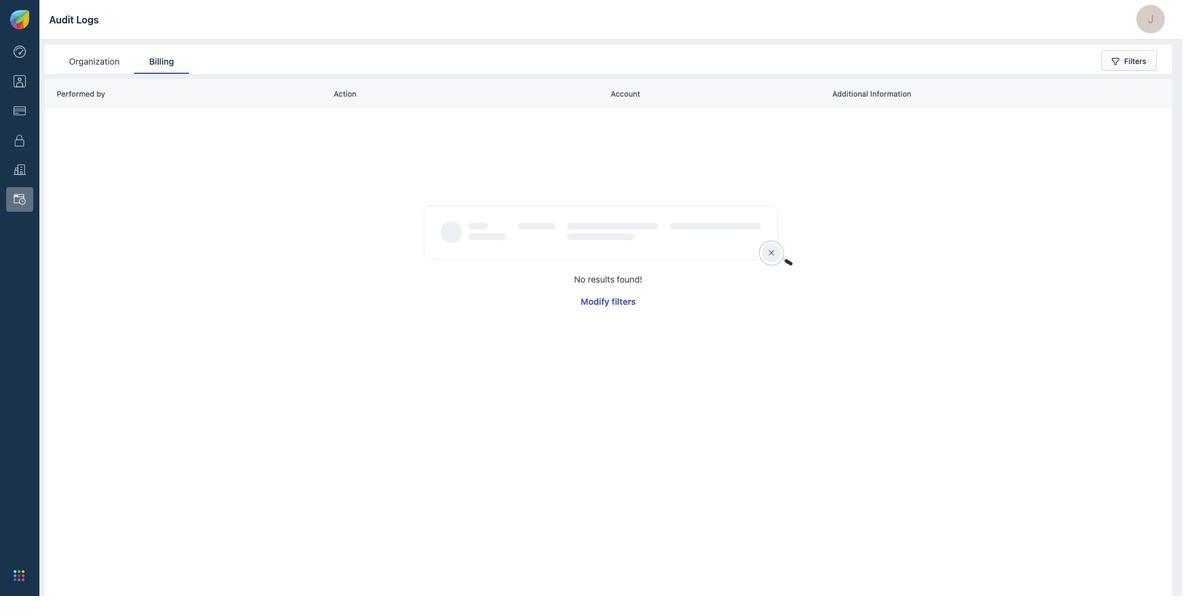Task type: describe. For each thing, give the bounding box(es) containing it.
audit
[[49, 14, 74, 25]]

users image
[[14, 75, 26, 88]]

additional information
[[833, 89, 912, 99]]

no results found! image
[[424, 205, 793, 266]]

billing
[[149, 56, 174, 67]]

profile picture image
[[1137, 5, 1165, 33]]

organization
[[69, 56, 120, 67]]

additional
[[833, 89, 869, 99]]

organization image
[[14, 164, 26, 176]]

my subscriptions image
[[14, 105, 26, 117]]

filters
[[1125, 57, 1147, 66]]

neo admin center image
[[14, 46, 26, 58]]

modify filters
[[581, 296, 636, 307]]

filters
[[612, 296, 636, 307]]

modify filters button
[[571, 291, 647, 312]]

no
[[574, 274, 586, 285]]

freshworks switcher image
[[14, 570, 25, 581]]

action
[[334, 89, 357, 99]]

performed
[[57, 89, 94, 99]]

found!
[[617, 274, 643, 285]]

audit logs image
[[14, 194, 26, 206]]



Task type: locate. For each thing, give the bounding box(es) containing it.
audit logs
[[49, 14, 99, 25]]

by
[[96, 89, 105, 99]]

security image
[[14, 134, 26, 147]]

filters button
[[1102, 50, 1157, 71]]

tab list containing organization
[[54, 50, 189, 74]]

information
[[871, 89, 912, 99]]

modify
[[581, 296, 610, 307]]

freshworks icon image
[[10, 10, 30, 30]]

no results found!
[[574, 274, 643, 285]]

logs
[[76, 14, 99, 25]]

results
[[588, 274, 615, 285]]

account
[[611, 89, 641, 99]]

performed by
[[57, 89, 105, 99]]

tab list
[[54, 50, 189, 74]]



Task type: vqa. For each thing, say whether or not it's contained in the screenshot.
by
yes



